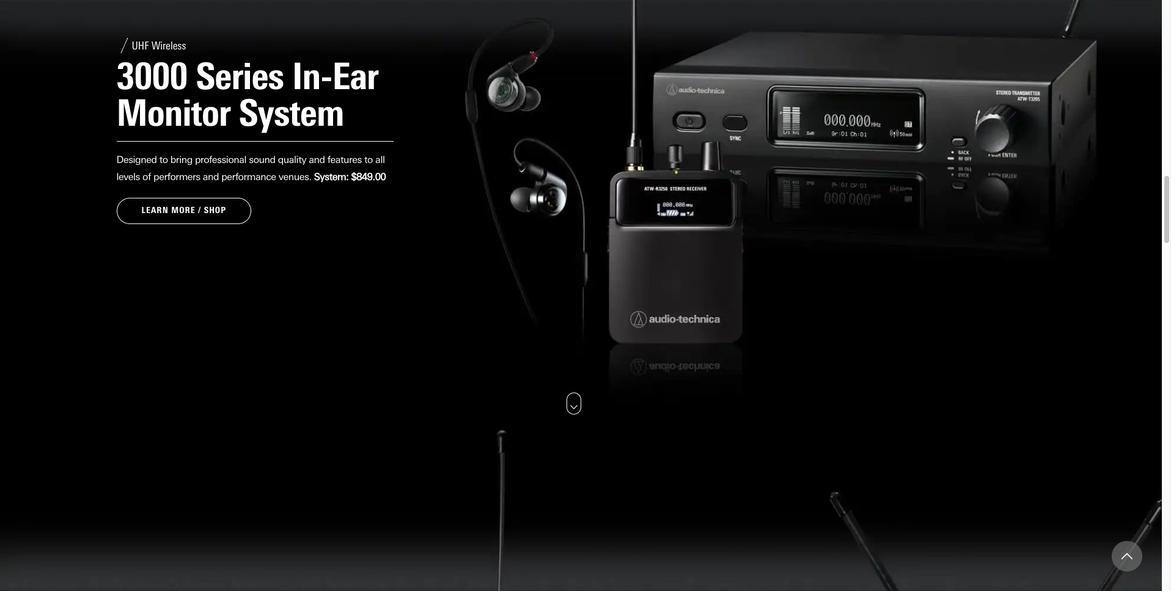Task type: describe. For each thing, give the bounding box(es) containing it.
features
[[328, 154, 362, 166]]

learn
[[142, 206, 169, 216]]

1 to from the left
[[159, 154, 168, 166]]

sound
[[249, 154, 276, 166]]

quality
[[278, 154, 306, 166]]

performance
[[221, 171, 276, 183]]

bring
[[170, 154, 192, 166]]

2 to from the left
[[364, 154, 373, 166]]

3000 series in-ear monitor system image
[[0, 0, 1162, 427]]

performers
[[154, 171, 200, 183]]

all
[[375, 154, 385, 166]]

$849.00
[[351, 171, 386, 183]]

1 horizontal spatial and
[[309, 154, 325, 166]]

learn more / shop button
[[116, 198, 251, 224]]

arrow up image
[[1122, 551, 1133, 562]]

of
[[143, 171, 151, 183]]

levels
[[116, 171, 140, 183]]

more
[[171, 206, 196, 216]]



Task type: vqa. For each thing, say whether or not it's contained in the screenshot.
3rd order from the right
no



Task type: locate. For each thing, give the bounding box(es) containing it.
venues.
[[279, 171, 312, 183]]

learn more / shop
[[142, 206, 226, 216]]

system: $849.00
[[314, 171, 386, 183]]

designed
[[116, 154, 157, 166]]

0 horizontal spatial to
[[159, 154, 168, 166]]

to left all
[[364, 154, 373, 166]]

and down the professional
[[203, 171, 219, 183]]

to
[[159, 154, 168, 166], [364, 154, 373, 166]]

0 horizontal spatial and
[[203, 171, 219, 183]]

shop
[[204, 206, 226, 216]]

1 vertical spatial and
[[203, 171, 219, 183]]

/
[[198, 206, 201, 216]]

and up system:
[[309, 154, 325, 166]]

system:
[[314, 171, 349, 183]]

0 vertical spatial and
[[309, 154, 325, 166]]

professional
[[195, 154, 246, 166]]

1 horizontal spatial to
[[364, 154, 373, 166]]

designed to bring professional sound quality and features to all levels of performers and performance venues.
[[116, 154, 385, 183]]

and
[[309, 154, 325, 166], [203, 171, 219, 183]]

to left bring
[[159, 154, 168, 166]]

learn more / shop link
[[116, 198, 251, 224]]



